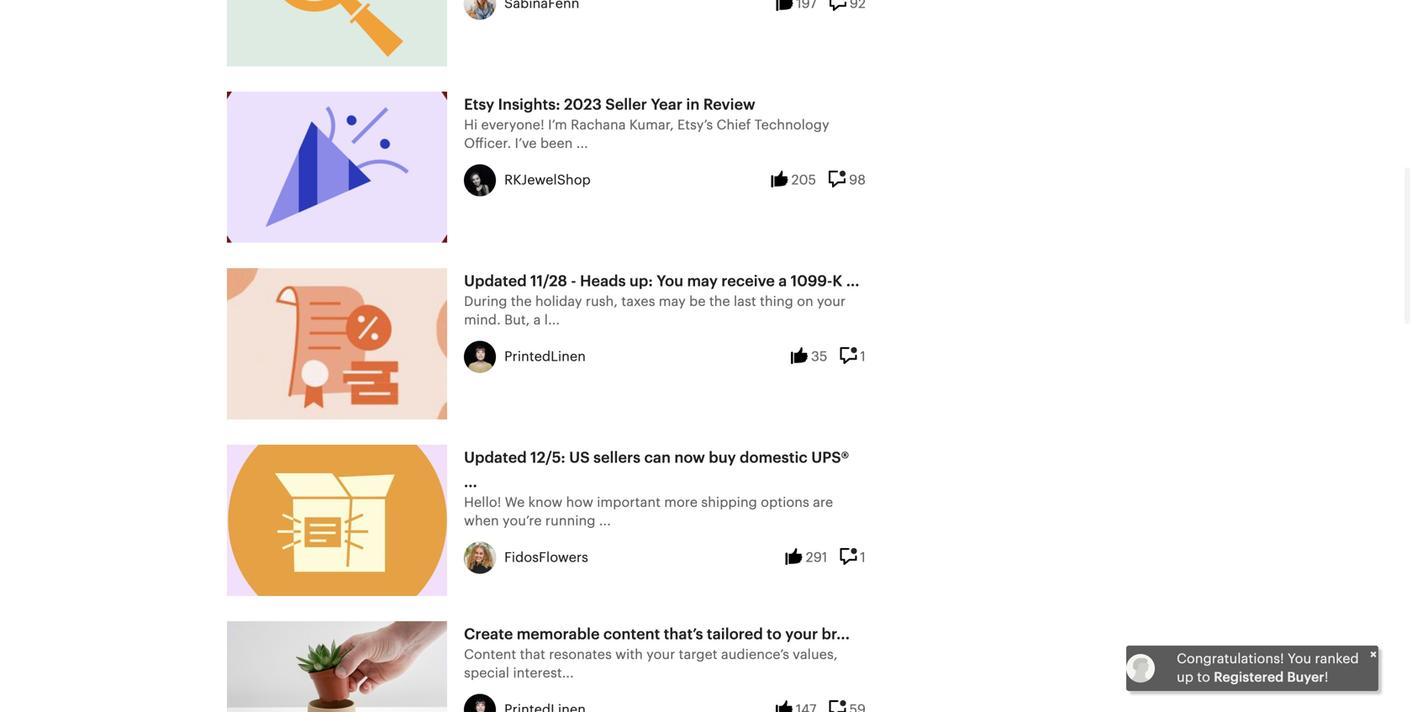 Task type: locate. For each thing, give the bounding box(es) containing it.
printedlinen
[[505, 350, 586, 364]]

0 horizontal spatial the
[[511, 295, 532, 309]]

1 vertical spatial your
[[786, 627, 818, 643]]

0 vertical spatial a
[[779, 274, 787, 289]]

... right k
[[847, 274, 860, 289]]

2 replies element from the top
[[829, 171, 866, 190]]

1
[[861, 350, 866, 364], [861, 551, 866, 565]]

fidosflowers link
[[505, 549, 589, 567]]

0 horizontal spatial to
[[767, 627, 782, 643]]

0 vertical spatial 1
[[861, 350, 866, 364]]

hi
[[464, 119, 478, 132]]

updated for updated 12/5: us sellers can now buy domestic ups® ...
[[464, 451, 527, 466]]

replies element
[[830, 0, 866, 13], [829, 171, 866, 190], [830, 701, 866, 712]]

been
[[541, 137, 573, 151]]

the
[[511, 295, 532, 309], [710, 295, 731, 309]]

1 vertical spatial reply element
[[841, 549, 866, 567]]

...
[[577, 137, 588, 151], [847, 274, 860, 289], [464, 475, 478, 490], [599, 515, 611, 528]]

11/28
[[531, 274, 568, 289]]

3 replies element from the top
[[830, 701, 866, 712]]

likes element for updated 12/5: us sellers can now buy domestic ups® ...
[[786, 549, 828, 567]]

0 vertical spatial to
[[767, 627, 782, 643]]

to
[[767, 627, 782, 643], [1198, 671, 1211, 685]]

to up audience's at the right of the page
[[767, 627, 782, 643]]

your down create memorable content that's tailored to your br... link
[[647, 648, 676, 662]]

important
[[597, 496, 661, 510]]

205
[[792, 174, 817, 187]]

seller
[[606, 98, 647, 113]]

we
[[505, 496, 525, 510]]

running
[[546, 515, 596, 528]]

... down rachana
[[577, 137, 588, 151]]

that
[[520, 648, 546, 662]]

1 reply element from the top
[[841, 348, 866, 366]]

updated up 'during'
[[464, 274, 527, 289]]

thing
[[760, 295, 794, 309]]

sabinafenn image
[[464, 0, 496, 20]]

1 vertical spatial 1
[[861, 551, 866, 565]]

1 horizontal spatial a
[[779, 274, 787, 289]]

reply element right 291 in the bottom of the page
[[841, 549, 866, 567]]

the right be
[[710, 295, 731, 309]]

likes element containing 35
[[791, 348, 828, 366]]

replies element for etsy insights: 2023 seller year in review
[[829, 171, 866, 190]]

1 vertical spatial you
[[1288, 653, 1312, 666]]

create memorable content that's tailored to your brand element
[[227, 622, 447, 712]]

more
[[665, 496, 698, 510]]

can
[[645, 451, 671, 466]]

replies element for create memorable content that's tailored to your br...
[[830, 701, 866, 712]]

updated 11/28 - heads up: you may receive a 1099-k form from etsy this year element
[[227, 268, 447, 420]]

2 reply element from the top
[[841, 549, 866, 567]]

content
[[604, 627, 660, 643]]

1 vertical spatial replies element
[[829, 171, 866, 190]]

0 vertical spatial your
[[817, 295, 846, 309]]

updated 12/5: us sellers can now buy domestic ups® ... link
[[464, 451, 849, 490]]

!
[[1325, 671, 1329, 685]]

holiday
[[536, 295, 582, 309]]

likes element for etsy insights: 2023 seller year in review
[[772, 171, 817, 190]]

2 updated from the top
[[464, 451, 527, 466]]

1 horizontal spatial to
[[1198, 671, 1211, 685]]

1 updated from the top
[[464, 274, 527, 289]]

replies element containing 98
[[829, 171, 866, 190]]

0 vertical spatial you
[[657, 274, 684, 289]]

rkjewelshop link
[[505, 171, 591, 190]]

to inside create memorable content that's tailored to your br... content that resonates with your target audience's values, special interest...
[[767, 627, 782, 643]]

everyone!
[[481, 119, 545, 132]]

the up but,
[[511, 295, 532, 309]]

kumar,
[[630, 119, 674, 132]]

2 1 from the top
[[861, 551, 866, 565]]

reply element
[[841, 348, 866, 366], [841, 549, 866, 567]]

hello!
[[464, 496, 502, 510]]

your down k
[[817, 295, 846, 309]]

1 right 291 in the bottom of the page
[[861, 551, 866, 565]]

updated inside updated 12/5: us sellers can now buy domestic ups® ... hello! we know how important more shipping options are when you're running ...
[[464, 451, 527, 466]]

review
[[704, 98, 756, 113]]

printedlinen image
[[464, 694, 496, 712]]

are
[[813, 496, 834, 510]]

a left l...
[[534, 314, 541, 327]]

0 vertical spatial reply element
[[841, 348, 866, 366]]

updated up hello!
[[464, 451, 527, 466]]

0 horizontal spatial a
[[534, 314, 541, 327]]

may up be
[[687, 274, 718, 289]]

us
[[569, 451, 590, 466]]

last
[[734, 295, 757, 309]]

reply element right "35"
[[841, 348, 866, 366]]

-
[[571, 274, 577, 289]]

receive
[[722, 274, 775, 289]]

likes element for create memorable content that's tailored to your br...
[[776, 701, 817, 712]]

a up "thing"
[[779, 274, 787, 289]]

1 1 from the top
[[861, 350, 866, 364]]

content
[[464, 648, 517, 662]]

likes element
[[776, 0, 817, 13], [772, 171, 817, 190], [791, 348, 828, 366], [786, 549, 828, 567], [776, 701, 817, 712]]

may
[[687, 274, 718, 289], [659, 295, 686, 309]]

to right up
[[1198, 671, 1211, 685]]

you up buyer
[[1288, 653, 1312, 666]]

1 vertical spatial a
[[534, 314, 541, 327]]

alert
[[1127, 646, 1379, 691]]

may down the updated 11/28 - heads up: you may receive a 1099-k ... link
[[659, 295, 686, 309]]

updated 12/5: us sellers can now buy domestic ups® ... hello! we know how important more shipping options are when you're running ...
[[464, 451, 849, 528]]

1 horizontal spatial the
[[710, 295, 731, 309]]

35
[[812, 350, 828, 364]]

etsy
[[464, 98, 495, 113]]

1 horizontal spatial may
[[687, 274, 718, 289]]

memorable
[[517, 627, 600, 643]]

×
[[1371, 648, 1378, 661]]

your
[[817, 295, 846, 309], [786, 627, 818, 643], [647, 648, 676, 662]]

likes element containing 205
[[772, 171, 817, 190]]

... inside etsy insights: 2023 seller year in review hi everyone! i'm rachana kumar, etsy's chief technology officer. i've been ...
[[577, 137, 588, 151]]

0 vertical spatial replies element
[[830, 0, 866, 13]]

0 vertical spatial updated
[[464, 274, 527, 289]]

2 vertical spatial your
[[647, 648, 676, 662]]

you right up:
[[657, 274, 684, 289]]

your up values,
[[786, 627, 818, 643]]

printedlinen link
[[505, 348, 586, 366]]

updated inside 'updated 11/28 - heads up: you may receive a 1099-k ... during the holiday rush, taxes may be the last thing on your mind. but, a l...'
[[464, 274, 527, 289]]

0 horizontal spatial you
[[657, 274, 684, 289]]

now
[[675, 451, 706, 466]]

on
[[797, 295, 814, 309]]

fidosflowers
[[505, 551, 589, 565]]

updated
[[464, 274, 527, 289], [464, 451, 527, 466]]

domestic
[[740, 451, 808, 466]]

likes element containing 291
[[786, 549, 828, 567]]

1 vertical spatial to
[[1198, 671, 1211, 685]]

chief
[[717, 119, 751, 132]]

you
[[657, 274, 684, 289], [1288, 653, 1312, 666]]

tailored
[[707, 627, 763, 643]]

1 for updated 11/28 - heads up: you may receive a 1099-k ...
[[861, 350, 866, 364]]

create memorable content that's tailored to your br... link
[[464, 627, 850, 643]]

2 vertical spatial replies element
[[830, 701, 866, 712]]

... inside 'updated 11/28 - heads up: you may receive a 1099-k ... during the holiday rush, taxes may be the last thing on your mind. but, a l...'
[[847, 274, 860, 289]]

12/5:
[[531, 451, 566, 466]]

congratulations!
[[1177, 653, 1285, 666]]

you inside congratulations! you ranked up to
[[1288, 653, 1312, 666]]

printedlinen image
[[464, 341, 496, 373]]

alert containing congratulations! you ranked up to
[[1127, 646, 1379, 691]]

1 vertical spatial updated
[[464, 451, 527, 466]]

taxes
[[622, 295, 656, 309]]

1 right "35"
[[861, 350, 866, 364]]

1 horizontal spatial you
[[1288, 653, 1312, 666]]

1 vertical spatial may
[[659, 295, 686, 309]]



Task type: vqa. For each thing, say whether or not it's contained in the screenshot.
Etsy Insights: Crafting Customer Communication
no



Task type: describe. For each thing, give the bounding box(es) containing it.
values,
[[793, 648, 838, 662]]

reply element for updated 12/5: us sellers can now buy domestic ups® ...
[[841, 549, 866, 567]]

year
[[651, 98, 683, 113]]

when
[[464, 515, 499, 528]]

with
[[616, 648, 643, 662]]

98
[[850, 174, 866, 187]]

options
[[761, 496, 810, 510]]

k
[[833, 274, 843, 289]]

etsy insights: 2023 seller year in review link
[[464, 98, 756, 113]]

... up hello!
[[464, 475, 478, 490]]

... down the important
[[599, 515, 611, 528]]

heads
[[580, 274, 626, 289]]

in
[[687, 98, 700, 113]]

etsy insights: crafting customer communication element
[[227, 0, 447, 66]]

updated 11/28 - heads up: you may receive a 1099-k ... link
[[464, 274, 860, 289]]

know
[[529, 496, 563, 510]]

1099-
[[791, 274, 833, 289]]

br...
[[822, 627, 850, 643]]

registered
[[1215, 671, 1285, 685]]

mind.
[[464, 314, 501, 327]]

etsy insights: 2023 seller year in review hi everyone! i'm rachana kumar, etsy's chief technology officer. i've been ...
[[464, 98, 830, 151]]

registered buyer !
[[1215, 671, 1329, 685]]

how
[[566, 496, 594, 510]]

2023
[[564, 98, 602, 113]]

rush,
[[586, 295, 618, 309]]

ranked
[[1316, 653, 1360, 666]]

i've
[[515, 137, 537, 151]]

2 the from the left
[[710, 295, 731, 309]]

291
[[806, 551, 828, 565]]

i'm
[[548, 119, 567, 132]]

1 the from the left
[[511, 295, 532, 309]]

but,
[[505, 314, 530, 327]]

1 for updated 12/5: us sellers can now buy domestic ups® ...
[[861, 551, 866, 565]]

create memorable content that's tailored to your br... content that resonates with your target audience's values, special interest...
[[464, 627, 850, 680]]

updated 12/5: us sellers can now buy domestic ups® shipping labels on etsy! element
[[227, 445, 447, 596]]

reply element for updated 11/28 - heads up: you may receive a 1099-k ...
[[841, 348, 866, 366]]

to inside congratulations! you ranked up to
[[1198, 671, 1211, 685]]

create
[[464, 627, 513, 643]]

rkjewelshop
[[505, 174, 591, 187]]

buy
[[709, 451, 736, 466]]

congratulations! you ranked up to
[[1177, 653, 1360, 685]]

your inside 'updated 11/28 - heads up: you may receive a 1099-k ... during the holiday rush, taxes may be the last thing on your mind. but, a l...'
[[817, 295, 846, 309]]

0 vertical spatial may
[[687, 274, 718, 289]]

etsy insights: 2023 seller year in review element
[[227, 92, 447, 243]]

updated 11/28 - heads up: you may receive a 1099-k ... during the holiday rush, taxes may be the last thing on your mind. but, a l...
[[464, 274, 860, 327]]

target
[[679, 648, 718, 662]]

l...
[[545, 314, 560, 327]]

be
[[690, 295, 706, 309]]

you're
[[503, 515, 542, 528]]

buyer
[[1288, 671, 1325, 685]]

rachana
[[571, 119, 626, 132]]

ups®
[[812, 451, 849, 466]]

up:
[[630, 274, 653, 289]]

resonates
[[549, 648, 612, 662]]

likes element for updated 11/28 - heads up: you may receive a 1099-k ...
[[791, 348, 828, 366]]

interest...
[[513, 667, 574, 680]]

technology
[[755, 119, 830, 132]]

up
[[1177, 671, 1194, 685]]

shipping
[[702, 496, 758, 510]]

audience's
[[721, 648, 790, 662]]

0 horizontal spatial may
[[659, 295, 686, 309]]

rkjewelshop image
[[464, 164, 496, 196]]

that's
[[664, 627, 704, 643]]

sellers
[[594, 451, 641, 466]]

1 replies element from the top
[[830, 0, 866, 13]]

you inside 'updated 11/28 - heads up: you may receive a 1099-k ... during the holiday rush, taxes may be the last thing on your mind. but, a l...'
[[657, 274, 684, 289]]

during
[[464, 295, 508, 309]]

updated for updated 11/28 - heads up: you may receive a 1099-k ...
[[464, 274, 527, 289]]

etsy's
[[678, 119, 713, 132]]

fidosflowers image
[[464, 542, 496, 574]]

special
[[464, 667, 510, 680]]

officer.
[[464, 137, 511, 151]]

insights:
[[498, 98, 561, 113]]



